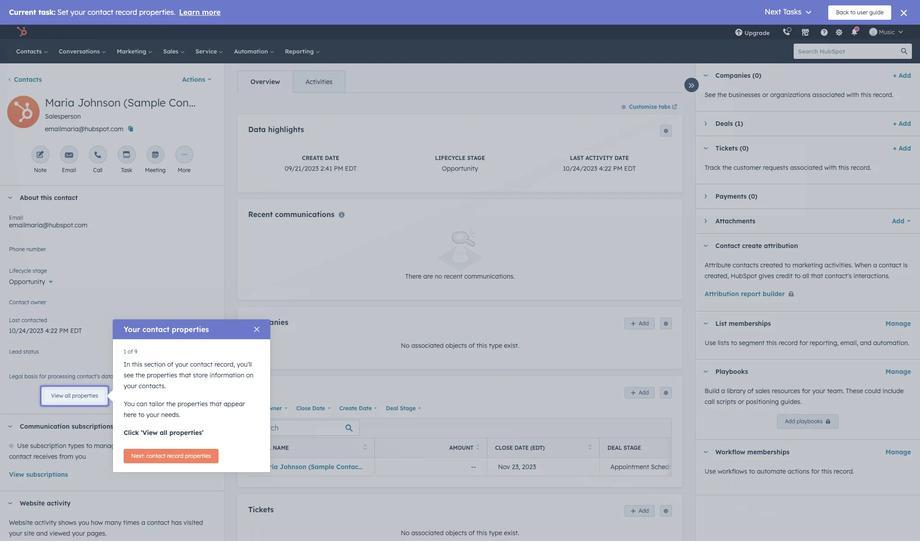 Task type: locate. For each thing, give the bounding box(es) containing it.
0 horizontal spatial press to sort. element
[[363, 445, 367, 452]]

for right 'resources'
[[803, 387, 811, 396]]

menu item
[[777, 25, 778, 39]]

caret image
[[703, 74, 709, 77], [703, 147, 709, 150], [703, 245, 709, 247], [703, 323, 709, 325], [703, 452, 709, 454], [7, 503, 13, 505]]

your left team. in the right of the page
[[813, 387, 826, 396]]

activity for website activity
[[47, 500, 71, 508]]

a inside website activity shows you how many times a contact has visited your site and viewed your pages.
[[141, 519, 145, 528]]

1 vertical spatial last
[[9, 317, 20, 324]]

1 horizontal spatial (sample
[[309, 463, 335, 471]]

memberships inside list memberships dropdown button
[[729, 320, 772, 328]]

search image
[[902, 48, 908, 54]]

2 pm from the left
[[614, 165, 623, 173]]

1 horizontal spatial create
[[340, 405, 357, 412]]

close image
[[254, 327, 260, 333]]

about this contact button
[[0, 186, 216, 210]]

a up interactions. at the right bottom
[[874, 261, 878, 270]]

builder
[[763, 290, 785, 298]]

0 vertical spatial no associated objects of this type exist.
[[401, 342, 520, 350]]

0 vertical spatial + add
[[894, 72, 912, 80]]

0 vertical spatial add button
[[625, 318, 655, 330]]

caret image up build
[[703, 371, 709, 373]]

1 vertical spatial + add
[[894, 120, 912, 128]]

to right types
[[86, 442, 92, 451]]

the down history
[[166, 401, 176, 409]]

caret image for tickets (0)
[[703, 147, 709, 150]]

navigation
[[238, 71, 346, 93]]

memberships up automate
[[748, 449, 790, 457]]

objects
[[446, 342, 467, 350], [446, 530, 467, 538]]

add button
[[625, 318, 655, 330], [625, 388, 655, 399], [625, 506, 655, 517]]

a
[[874, 261, 878, 270], [722, 387, 726, 396], [141, 519, 145, 528]]

1 horizontal spatial last
[[570, 155, 584, 162]]

stage inside deal stage popup button
[[400, 405, 416, 412]]

(0) up businesses
[[753, 72, 762, 80]]

contact up email emailmaria@hubspot.com
[[54, 194, 78, 202]]

all down marketing
[[803, 272, 810, 280]]

2 vertical spatial a
[[141, 519, 145, 528]]

1 vertical spatial objects
[[446, 530, 467, 538]]

pm right '2:41' on the top left of page
[[334, 165, 343, 173]]

properties inside 'link'
[[72, 393, 98, 400]]

deal stage inside popup button
[[386, 405, 416, 412]]

create right close date 'popup button'
[[340, 405, 357, 412]]

press to sort. image for name
[[363, 445, 367, 451]]

for left reporting,
[[800, 339, 808, 347]]

0 vertical spatial tickets
[[716, 144, 738, 153]]

memberships for segment
[[729, 320, 772, 328]]

0 vertical spatial manage
[[886, 320, 912, 328]]

1 press to sort. element from the left
[[363, 445, 367, 452]]

contacted
[[21, 317, 47, 324]]

1 horizontal spatial tickets
[[716, 144, 738, 153]]

maria johnson (sample contact) - new deal link
[[260, 463, 400, 471]]

maria inside maria johnson (sample contact) salesperson
[[45, 96, 74, 109]]

or right businesses
[[763, 91, 769, 99]]

contact for contact owner
[[9, 299, 29, 306]]

0 vertical spatial maria
[[45, 96, 74, 109]]

email image
[[65, 151, 73, 160]]

contact left is
[[879, 261, 902, 270]]

contact's left data
[[77, 374, 100, 380]]

contact left the has
[[147, 519, 170, 528]]

1 vertical spatial record.
[[851, 164, 872, 172]]

this inside in this section of your contact record, you'll see the properties that store information on your contacts.
[[132, 361, 143, 369]]

or down library
[[738, 398, 745, 406]]

create for create date
[[340, 405, 357, 412]]

0 horizontal spatial record
[[167, 453, 184, 460]]

0 vertical spatial stage
[[468, 155, 485, 162]]

contact's down "activities."
[[825, 272, 852, 280]]

close up nov
[[495, 445, 513, 452]]

memberships inside workflow memberships 'dropdown button'
[[748, 449, 790, 457]]

contacts
[[14, 76, 42, 84]]

date right "activity"
[[615, 155, 629, 162]]

companies for companies (0)
[[716, 72, 751, 80]]

use
[[705, 339, 716, 347], [17, 442, 28, 451], [705, 468, 716, 476]]

activity up 'shows'
[[47, 500, 71, 508]]

that left the appear
[[210, 401, 222, 409]]

music
[[880, 28, 896, 36]]

2 vertical spatial + add button
[[894, 143, 912, 154]]

opportunity button
[[9, 273, 216, 288]]

no associated objects of this type exist.
[[401, 342, 520, 350], [401, 530, 520, 538]]

+
[[894, 72, 897, 80], [894, 120, 897, 128], [894, 144, 897, 153]]

date left deal stage popup button
[[359, 405, 372, 412]]

owner down deals
[[266, 405, 282, 412]]

contact up last contacted
[[9, 299, 29, 306]]

press to sort. element for name
[[363, 445, 367, 452]]

(0) up customer
[[740, 144, 749, 153]]

2 add button from the top
[[625, 388, 655, 399]]

this inside about this contact dropdown button
[[41, 194, 52, 202]]

subscriptions inside dropdown button
[[72, 423, 114, 431]]

tickets
[[716, 144, 738, 153], [248, 506, 274, 515]]

0 vertical spatial deal stage
[[386, 405, 416, 412]]

click 'view all properties'
[[124, 429, 204, 437]]

1 vertical spatial use
[[17, 442, 28, 451]]

2 horizontal spatial all
[[803, 272, 810, 280]]

email
[[62, 167, 76, 174], [9, 215, 23, 221]]

contact) inside maria johnson (sample contact) salesperson
[[169, 96, 213, 109]]

to right lists
[[731, 339, 738, 347]]

date inside 'popup button'
[[312, 405, 325, 412]]

2 vertical spatial caret image
[[7, 426, 13, 428]]

there are no recent communications.
[[405, 272, 515, 281]]

see
[[124, 372, 134, 380]]

1 edt from the left
[[345, 165, 357, 173]]

pm inside the last activity date 10/24/2023 4:22 pm edt
[[614, 165, 623, 173]]

3 + add button from the top
[[894, 143, 912, 154]]

1 + add button from the top
[[894, 70, 912, 81]]

customize tabs link
[[617, 100, 683, 114]]

data highlights
[[248, 125, 304, 134]]

caret image inside contact create attribution dropdown button
[[703, 245, 709, 247]]

that inside attribute contacts created to marketing activities. when a contact is created, hubspot gives credit to all that contact's interactions.
[[812, 272, 824, 280]]

1 vertical spatial email
[[9, 215, 23, 221]]

to inside "use subscription types to manage the communications this contact receives from you"
[[86, 442, 92, 451]]

record. for track the customer requests associated with this record.
[[851, 164, 872, 172]]

2 vertical spatial stage
[[624, 445, 642, 452]]

1 objects from the top
[[446, 342, 467, 350]]

Phone number text field
[[9, 245, 216, 263]]

3 - from the left
[[474, 463, 476, 471]]

opportunity inside lifecycle stage opportunity
[[442, 165, 478, 173]]

1 horizontal spatial maria
[[260, 463, 278, 471]]

1 vertical spatial stage
[[400, 405, 416, 412]]

in
[[124, 361, 130, 369]]

pipeline)
[[704, 463, 729, 471]]

for inside build a library of sales resources for your team. these could include call scripts or positioning guides.
[[803, 387, 811, 396]]

press to sort. image
[[363, 445, 367, 451], [477, 445, 480, 451], [588, 445, 592, 451]]

communications.
[[465, 272, 515, 281]]

2 vertical spatial use
[[705, 468, 716, 476]]

library
[[727, 387, 746, 396]]

your down see
[[124, 383, 137, 391]]

last for last contacted
[[9, 317, 20, 324]]

3 + from the top
[[894, 144, 897, 153]]

press to sort. element for date
[[588, 445, 592, 452]]

tickets for tickets
[[248, 506, 274, 515]]

1 add button from the top
[[625, 318, 655, 330]]

tickets (0)
[[716, 144, 749, 153]]

memberships up segment at the right of the page
[[729, 320, 772, 328]]

you'll
[[237, 361, 252, 369]]

communications down ''view'
[[132, 442, 181, 451]]

caret image up see in the top right of the page
[[703, 74, 709, 77]]

the inside in this section of your contact record, you'll see the properties that store information on your contacts.
[[136, 372, 145, 380]]

caret image
[[7, 197, 13, 199], [703, 371, 709, 373], [7, 426, 13, 428]]

owner for contact owner
[[31, 299, 46, 306]]

of inside in this section of your contact record, you'll see the properties that store information on your contacts.
[[167, 361, 173, 369]]

caret image inside companies (0) dropdown button
[[703, 74, 709, 77]]

maria up salesperson
[[45, 96, 74, 109]]

communications inside "use subscription types to manage the communications this contact receives from you"
[[132, 442, 181, 451]]

view down legal basis for processing contact's data
[[51, 393, 63, 400]]

Search search field
[[251, 420, 360, 437]]

1 of 9
[[124, 349, 137, 356]]

emailmaria@hubspot.com up number
[[9, 221, 88, 230]]

subscriptions for view subscriptions
[[26, 471, 68, 479]]

1 vertical spatial contact)
[[336, 463, 364, 471]]

caret image inside list memberships dropdown button
[[703, 323, 709, 325]]

subscriptions up manage
[[72, 423, 114, 431]]

email down about
[[9, 215, 23, 221]]

caret image inside about this contact dropdown button
[[7, 197, 13, 199]]

the down click
[[121, 442, 130, 451]]

2 edt from the left
[[625, 165, 636, 173]]

subscriptions
[[72, 423, 114, 431], [26, 471, 68, 479]]

contact inside in this section of your contact record, you'll see the properties that store information on your contacts.
[[190, 361, 213, 369]]

+ add button for see the businesses or organizations associated with this record.
[[894, 70, 912, 81]]

0 vertical spatial (0)
[[753, 72, 762, 80]]

the right see
[[136, 372, 145, 380]]

record
[[779, 339, 798, 347], [167, 453, 184, 460]]

and inside website activity shows you how many times a contact has visited your site and viewed your pages.
[[36, 530, 48, 538]]

1 vertical spatial activity
[[35, 519, 57, 528]]

0 vertical spatial objects
[[446, 342, 467, 350]]

create up 09/21/2023
[[302, 155, 323, 162]]

deals
[[248, 387, 268, 396]]

deal down deals
[[252, 405, 264, 412]]

create inside popup button
[[340, 405, 357, 412]]

date for create date 09/21/2023 2:41 pm edt
[[325, 155, 339, 162]]

1 exist. from the top
[[504, 342, 520, 350]]

search button
[[897, 44, 913, 59]]

2 vertical spatial manage
[[886, 449, 912, 457]]

1 vertical spatial close
[[495, 445, 513, 452]]

1 manage link from the top
[[886, 319, 912, 329]]

contact inside website activity shows you how many times a contact has visited your site and viewed your pages.
[[147, 519, 170, 528]]

0 vertical spatial that
[[812, 272, 824, 280]]

activity up viewed
[[35, 519, 57, 528]]

contact inside contact create attribution dropdown button
[[716, 242, 741, 250]]

2 horizontal spatial press to sort. element
[[588, 445, 592, 452]]

exist. for companies
[[504, 342, 520, 350]]

1 vertical spatial lifecycle
[[9, 268, 31, 275]]

johnson inside maria johnson (sample contact) salesperson
[[78, 96, 121, 109]]

or inside build a library of sales resources for your team. these could include call scripts or positioning guides.
[[738, 398, 745, 406]]

menu
[[729, 25, 910, 39]]

1 vertical spatial no associated objects of this type exist.
[[401, 530, 520, 538]]

caret image inside "website activity" dropdown button
[[7, 503, 13, 505]]

2 horizontal spatial press to sort. image
[[588, 445, 592, 451]]

0 horizontal spatial with
[[825, 164, 837, 172]]

1 vertical spatial add button
[[625, 388, 655, 399]]

manage link for use lists to segment this record for reporting, email, and automation.
[[886, 319, 912, 329]]

3 press to sort. image from the left
[[588, 445, 592, 451]]

next:
[[131, 453, 145, 460]]

website
[[20, 500, 45, 508], [9, 519, 33, 528]]

date for close date
[[312, 405, 325, 412]]

1 + from the top
[[894, 72, 897, 80]]

last up 10/24/2023
[[570, 155, 584, 162]]

1 vertical spatial with
[[825, 164, 837, 172]]

contact inside attribute contacts created to marketing activities. when a contact is created, hubspot gives credit to all that contact's interactions.
[[879, 261, 902, 270]]

calling icon image
[[783, 28, 791, 36]]

+ add for see the businesses or organizations associated with this record.
[[894, 72, 912, 80]]

use for lists
[[705, 339, 716, 347]]

record down list memberships dropdown button at the bottom right
[[779, 339, 798, 347]]

1 vertical spatial opportunity
[[9, 278, 45, 286]]

all inside 'link'
[[65, 393, 71, 400]]

deal owner
[[252, 405, 282, 412]]

on
[[246, 372, 254, 380]]

lead
[[9, 349, 22, 356]]

contact) for maria johnson (sample contact) - new deal
[[336, 463, 364, 471]]

1 horizontal spatial lifecycle
[[435, 155, 466, 162]]

0 vertical spatial last
[[570, 155, 584, 162]]

2 exist. from the top
[[504, 530, 520, 538]]

contact for contact create attribution
[[716, 242, 741, 250]]

0 vertical spatial activity
[[47, 500, 71, 508]]

communications right recent
[[275, 210, 335, 219]]

create inside the create date 09/21/2023 2:41 pm edt
[[302, 155, 323, 162]]

subscriptions down receives
[[26, 471, 68, 479]]

0 horizontal spatial email
[[9, 215, 23, 221]]

associated
[[813, 91, 845, 99], [791, 164, 823, 172], [412, 342, 444, 350], [412, 530, 444, 538]]

3 + add from the top
[[894, 144, 912, 153]]

1 vertical spatial or
[[738, 398, 745, 406]]

date inside the create date 09/21/2023 2:41 pm edt
[[325, 155, 339, 162]]

scheduled
[[651, 463, 682, 471]]

caret image left communication
[[7, 426, 13, 428]]

1 vertical spatial a
[[722, 387, 726, 396]]

to up credit
[[785, 261, 791, 270]]

add button for deals
[[625, 388, 655, 399]]

edt inside the last activity date 10/24/2023 4:22 pm edt
[[625, 165, 636, 173]]

owner up contacted
[[31, 299, 46, 306]]

objects for tickets
[[446, 530, 467, 538]]

0 vertical spatial + add button
[[894, 70, 912, 81]]

1 horizontal spatial contact
[[716, 242, 741, 250]]

last inside the last activity date 10/24/2023 4:22 pm edt
[[570, 155, 584, 162]]

1 no from the top
[[401, 342, 410, 350]]

playbooks button
[[696, 360, 883, 384]]

next: contact record properties link
[[124, 450, 219, 464]]

activity inside dropdown button
[[47, 500, 71, 508]]

call image
[[94, 151, 102, 160]]

email inside email emailmaria@hubspot.com
[[9, 215, 23, 221]]

0 vertical spatial you
[[75, 453, 86, 461]]

contact left receives
[[9, 453, 32, 461]]

created,
[[705, 272, 729, 280]]

2 no from the top
[[401, 530, 410, 538]]

0 horizontal spatial or
[[738, 398, 745, 406]]

manage
[[94, 442, 119, 451]]

the right track
[[723, 164, 732, 172]]

activity
[[586, 155, 613, 162]]

(0) inside dropdown button
[[740, 144, 749, 153]]

0 vertical spatial email
[[62, 167, 76, 174]]

caret image for about this contact
[[7, 197, 13, 199]]

1 horizontal spatial record
[[779, 339, 798, 347]]

press to sort. image for date
[[588, 445, 592, 451]]

1 vertical spatial + add button
[[894, 118, 912, 129]]

could
[[865, 387, 881, 396]]

a for attribute contacts created to marketing activities. when a contact is created, hubspot gives credit to all that contact's interactions.
[[874, 261, 878, 270]]

menu containing music
[[729, 25, 910, 39]]

stage inside lifecycle stage opportunity
[[468, 155, 485, 162]]

0 horizontal spatial edt
[[345, 165, 357, 173]]

with down search hubspot search field
[[847, 91, 860, 99]]

3 press to sort. element from the left
[[588, 445, 592, 452]]

2 no associated objects of this type exist. from the top
[[401, 530, 520, 538]]

1 - from the left
[[366, 463, 368, 471]]

2 vertical spatial all
[[160, 429, 168, 437]]

email down email image
[[62, 167, 76, 174]]

0 horizontal spatial contact
[[9, 299, 29, 306]]

1 horizontal spatial (0)
[[753, 72, 762, 80]]

caret image for workflow memberships
[[703, 452, 709, 454]]

caret image inside playbooks 'dropdown button'
[[703, 371, 709, 373]]

you down types
[[75, 453, 86, 461]]

companies inside dropdown button
[[716, 72, 751, 80]]

interactions.
[[854, 272, 891, 280]]

3 manage from the top
[[886, 449, 912, 457]]

properties inside in this section of your contact record, you'll see the properties that store information on your contacts.
[[147, 372, 177, 380]]

tickets inside dropdown button
[[716, 144, 738, 153]]

to down 'workflow memberships'
[[750, 468, 756, 476]]

website inside website activity shows you how many times a contact has visited your site and viewed your pages.
[[9, 519, 33, 528]]

here
[[124, 411, 137, 419]]

view inside button
[[9, 471, 24, 479]]

website for website activity
[[20, 500, 45, 508]]

for
[[800, 339, 808, 347], [39, 374, 46, 380], [803, 387, 811, 396], [812, 468, 820, 476]]

3 add button from the top
[[625, 506, 655, 517]]

0 horizontal spatial a
[[141, 519, 145, 528]]

1 press to sort. image from the left
[[363, 445, 367, 451]]

1 horizontal spatial johnson
[[280, 463, 307, 471]]

last left contacted
[[9, 317, 20, 324]]

businesses
[[729, 91, 761, 99]]

0 vertical spatial subscriptions
[[72, 423, 114, 431]]

0 vertical spatial companies
[[716, 72, 751, 80]]

1 + add from the top
[[894, 72, 912, 80]]

0 vertical spatial exist.
[[504, 342, 520, 350]]

you left how
[[78, 519, 89, 528]]

1 type from the top
[[489, 342, 503, 350]]

of inside build a library of sales resources for your team. these could include call scripts or positioning guides.
[[748, 387, 754, 396]]

1 vertical spatial type
[[489, 530, 503, 538]]

contact) down actions
[[169, 96, 213, 109]]

contacts.
[[139, 383, 166, 391]]

0 vertical spatial no
[[401, 342, 410, 350]]

1 manage from the top
[[886, 320, 912, 328]]

no associated objects of this type exist. for companies
[[401, 342, 520, 350]]

to inside you can tailor the properties that appear here to your needs.
[[138, 411, 145, 419]]

pm inside the create date 09/21/2023 2:41 pm edt
[[334, 165, 343, 173]]

use right (sales
[[705, 468, 716, 476]]

0 horizontal spatial tickets
[[248, 506, 274, 515]]

3 manage link from the top
[[886, 447, 912, 458]]

1 horizontal spatial subscriptions
[[72, 423, 114, 431]]

your
[[175, 361, 188, 369], [124, 383, 137, 391], [813, 387, 826, 396], [146, 411, 160, 419], [9, 530, 22, 538], [72, 530, 85, 538]]

caret image inside workflow memberships 'dropdown button'
[[703, 452, 709, 454]]

1 horizontal spatial pm
[[614, 165, 623, 173]]

upgrade image
[[735, 29, 743, 37]]

contact inside dropdown button
[[54, 194, 78, 202]]

how
[[91, 519, 103, 528]]

1 horizontal spatial or
[[763, 91, 769, 99]]

date inside popup button
[[359, 405, 372, 412]]

marketplaces button
[[796, 25, 815, 39]]

0 horizontal spatial create
[[302, 155, 323, 162]]

add inside popup button
[[893, 217, 905, 225]]

properties
[[172, 325, 209, 334], [147, 372, 177, 380], [72, 393, 98, 400], [178, 401, 208, 409], [185, 453, 211, 460]]

and right site
[[36, 530, 48, 538]]

view for view property history
[[119, 393, 131, 400]]

Last contacted text field
[[9, 323, 216, 337]]

pm right 4:22
[[614, 165, 623, 173]]

1 vertical spatial communications
[[132, 442, 181, 451]]

0 vertical spatial johnson
[[78, 96, 121, 109]]

lifecycle
[[435, 155, 466, 162], [9, 268, 31, 275]]

lifecycle inside lifecycle stage opportunity
[[435, 155, 466, 162]]

0 horizontal spatial maria
[[45, 96, 74, 109]]

subscriptions inside button
[[26, 471, 68, 479]]

you inside "use subscription types to manage the communications this contact receives from you"
[[75, 453, 86, 461]]

website inside dropdown button
[[20, 500, 45, 508]]

owner inside deal owner popup button
[[266, 405, 282, 412]]

1 horizontal spatial edt
[[625, 165, 636, 173]]

edt right '2:41' on the top left of page
[[345, 165, 357, 173]]

website up site
[[9, 519, 33, 528]]

your contact properties
[[124, 325, 209, 334]]

deal stage right "create date" popup button
[[386, 405, 416, 412]]

requests
[[764, 164, 789, 172]]

site
[[24, 530, 35, 538]]

all down processing at the left bottom of the page
[[65, 393, 71, 400]]

2 vertical spatial +
[[894, 144, 897, 153]]

use inside "use subscription types to manage the communications this contact receives from you"
[[17, 442, 28, 451]]

manage for use lists to segment this record for reporting, email, and automation.
[[886, 320, 912, 328]]

2 vertical spatial that
[[210, 401, 222, 409]]

help image
[[821, 29, 829, 37]]

date for close date (edt)
[[515, 445, 529, 452]]

playbooks
[[716, 368, 749, 376]]

manage link for use workflows to automate actions for this record.
[[886, 447, 912, 458]]

1 vertical spatial owner
[[266, 405, 282, 412]]

notifications image
[[851, 29, 859, 37]]

that left store
[[179, 372, 191, 380]]

0 horizontal spatial close
[[296, 405, 311, 412]]

1 vertical spatial caret image
[[703, 371, 709, 373]]

the inside "use subscription types to manage the communications this contact receives from you"
[[121, 442, 130, 451]]

companies up businesses
[[716, 72, 751, 80]]

data
[[102, 374, 114, 380]]

all inside attribute contacts created to marketing activities. when a contact is created, hubspot gives credit to all that contact's interactions.
[[803, 272, 810, 280]]

properties'
[[169, 429, 204, 437]]

emailmaria@hubspot.com down salesperson
[[45, 125, 124, 133]]

properties inside you can tailor the properties that appear here to your needs.
[[178, 401, 208, 409]]

1 vertical spatial manage
[[886, 368, 912, 376]]

deal stage
[[386, 405, 416, 412], [608, 445, 642, 452]]

tabs
[[659, 104, 671, 110]]

1 vertical spatial johnson
[[280, 463, 307, 471]]

your left site
[[9, 530, 22, 538]]

caret image up "pipeline)"
[[703, 452, 709, 454]]

2 type from the top
[[489, 530, 503, 538]]

caret image for list memberships
[[703, 323, 709, 325]]

(0) inside dropdown button
[[753, 72, 762, 80]]

that down marketing
[[812, 272, 824, 280]]

(sample
[[124, 96, 166, 109], [309, 463, 335, 471]]

2 objects from the top
[[446, 530, 467, 538]]

with down tickets (0) dropdown button
[[825, 164, 837, 172]]

deal left name
[[257, 445, 271, 452]]

caret image left website activity
[[7, 503, 13, 505]]

a right build
[[722, 387, 726, 396]]

close up search search box on the bottom
[[296, 405, 311, 412]]

attribute contacts created to marketing activities. when a contact is created, hubspot gives credit to all that contact's interactions.
[[705, 261, 908, 280]]

deal up appointment
[[608, 445, 622, 452]]

basis
[[24, 374, 38, 380]]

view for view subscriptions
[[9, 471, 24, 479]]

settings image
[[836, 29, 844, 37]]

1 horizontal spatial contact's
[[825, 272, 852, 280]]

2 horizontal spatial a
[[874, 261, 878, 270]]

1 vertical spatial companies
[[248, 318, 289, 327]]

a inside attribute contacts created to marketing activities. when a contact is created, hubspot gives credit to all that contact's interactions.
[[874, 261, 878, 270]]

caret image inside tickets (0) dropdown button
[[703, 147, 709, 150]]

johnson down name
[[280, 463, 307, 471]]

caret image up track
[[703, 147, 709, 150]]

record down properties'
[[167, 453, 184, 460]]

contact right next:
[[146, 453, 166, 460]]

history
[[156, 393, 173, 400]]

date up '2:41' on the top left of page
[[325, 155, 339, 162]]

automation.
[[874, 339, 910, 347]]

you can tailor the properties that appear here to your needs.
[[124, 401, 245, 419]]

use left subscription
[[17, 442, 28, 451]]

deal
[[252, 405, 264, 412], [386, 405, 399, 412], [257, 445, 271, 452], [608, 445, 622, 452], [386, 463, 400, 471]]

johnson up salesperson
[[78, 96, 121, 109]]

deal stage up appointment
[[608, 445, 642, 452]]

no for companies
[[401, 342, 410, 350]]

close for close date
[[296, 405, 311, 412]]

companies up close 'image'
[[248, 318, 289, 327]]

lists
[[718, 339, 730, 347]]

use left lists
[[705, 339, 716, 347]]

to down can
[[138, 411, 145, 419]]

date up search search box on the bottom
[[312, 405, 325, 412]]

sales
[[756, 387, 771, 396]]

caret image inside communication subscriptions dropdown button
[[7, 426, 13, 428]]

a right times
[[141, 519, 145, 528]]

(sample inside maria johnson (sample contact) salesperson
[[124, 96, 166, 109]]

companies (0)
[[716, 72, 762, 80]]

many
[[105, 519, 122, 528]]

activity inside website activity shows you how many times a contact has visited your site and viewed your pages.
[[35, 519, 57, 528]]

marketplaces image
[[802, 29, 810, 37]]

no associated objects of this type exist. for tickets
[[401, 530, 520, 538]]

to right credit
[[795, 272, 801, 280]]

1 horizontal spatial view
[[51, 393, 63, 400]]

data
[[248, 125, 266, 134]]

1 horizontal spatial email
[[62, 167, 76, 174]]

0 horizontal spatial pm
[[334, 165, 343, 173]]

0 vertical spatial with
[[847, 91, 860, 99]]

close inside close date 'popup button'
[[296, 405, 311, 412]]

overview button
[[238, 71, 293, 93]]

manage link
[[886, 319, 912, 329], [886, 367, 912, 378], [886, 447, 912, 458]]

1 no associated objects of this type exist. from the top
[[401, 342, 520, 350]]

edt inside the create date 09/21/2023 2:41 pm edt
[[345, 165, 357, 173]]

0 vertical spatial contact's
[[825, 272, 852, 280]]

more image
[[180, 151, 188, 160]]

1 horizontal spatial owner
[[266, 405, 282, 412]]

0 vertical spatial contact)
[[169, 96, 213, 109]]

type
[[489, 342, 503, 350], [489, 530, 503, 538]]

1 horizontal spatial opportunity
[[442, 165, 478, 173]]

1 vertical spatial you
[[78, 519, 89, 528]]

deal right "create date" popup button
[[386, 405, 399, 412]]

--
[[471, 463, 476, 471]]

press to sort. element
[[363, 445, 367, 452], [477, 445, 480, 452], [588, 445, 592, 452]]

you inside website activity shows you how many times a contact has visited your site and viewed your pages.
[[78, 519, 89, 528]]

view subscriptions button
[[9, 470, 68, 481]]

1 vertical spatial no
[[401, 530, 410, 538]]

for right 'basis'
[[39, 374, 46, 380]]

edt right 4:22
[[625, 165, 636, 173]]

recent communications
[[248, 210, 335, 219]]

recent
[[444, 272, 463, 281]]

your down tailor
[[146, 411, 160, 419]]

communication subscriptions
[[20, 423, 114, 431]]

close
[[296, 405, 311, 412], [495, 445, 513, 452]]

1 vertical spatial contact
[[9, 299, 29, 306]]

1 pm from the left
[[334, 165, 343, 173]]



Task type: vqa. For each thing, say whether or not it's contained in the screenshot.
the There is no data to show in this time frame. Try changing the date range. inside the option
no



Task type: describe. For each thing, give the bounding box(es) containing it.
maria for maria johnson (sample contact) - new deal
[[260, 463, 278, 471]]

view subscriptions
[[9, 471, 68, 479]]

use lists to segment this record for reporting, email, and automation.
[[705, 339, 910, 347]]

times
[[123, 519, 140, 528]]

lifecycle stage opportunity
[[435, 155, 485, 173]]

view for view all properties
[[51, 393, 63, 400]]

lifecycle for lifecycle stage opportunity
[[435, 155, 466, 162]]

10/24/2023
[[563, 165, 598, 173]]

website activity shows you how many times a contact has visited your site and viewed your pages.
[[9, 519, 203, 538]]

gives
[[759, 272, 775, 280]]

2 press to sort. element from the left
[[477, 445, 480, 452]]

actions
[[182, 76, 205, 84]]

track the customer requests associated with this record.
[[705, 164, 872, 172]]

create date button
[[336, 403, 379, 415]]

recent
[[248, 210, 273, 219]]

2 + add button from the top
[[894, 118, 912, 129]]

this inside "use subscription types to manage the communications this contact receives from you"
[[183, 442, 193, 451]]

build
[[705, 387, 720, 396]]

opportunity inside popup button
[[9, 278, 45, 286]]

for right actions
[[812, 468, 820, 476]]

use workflows to automate actions for this record.
[[705, 468, 855, 476]]

add inside button
[[785, 419, 796, 425]]

contacts
[[733, 261, 759, 270]]

type for tickets
[[489, 530, 503, 538]]

no
[[435, 272, 442, 281]]

email,
[[841, 339, 859, 347]]

1 vertical spatial emailmaria@hubspot.com
[[9, 221, 88, 230]]

(sales
[[684, 463, 702, 471]]

website activity button
[[0, 492, 216, 516]]

0 vertical spatial record.
[[874, 91, 894, 99]]

objects for companies
[[446, 342, 467, 350]]

+ add button for track the customer requests associated with this record.
[[894, 143, 912, 154]]

email for email
[[62, 167, 76, 174]]

contact create attribution
[[716, 242, 799, 250]]

contact) for maria johnson (sample contact) salesperson
[[169, 96, 213, 109]]

include
[[883, 387, 904, 396]]

view property history
[[119, 393, 173, 400]]

hubspot link
[[11, 27, 34, 37]]

create
[[743, 242, 763, 250]]

new
[[370, 463, 384, 471]]

close for close date (edt)
[[495, 445, 513, 452]]

2 horizontal spatial stage
[[624, 445, 642, 452]]

(sample for maria johnson (sample contact) - new deal
[[309, 463, 335, 471]]

(0) for companies (0)
[[753, 72, 762, 80]]

0 vertical spatial communications
[[275, 210, 335, 219]]

pages.
[[87, 530, 107, 538]]

upgrade
[[745, 29, 770, 36]]

viewed
[[49, 530, 70, 538]]

that inside in this section of your contact record, you'll see the properties that store information on your contacts.
[[179, 372, 191, 380]]

attribution
[[705, 290, 740, 298]]

caret image for communication subscriptions
[[7, 426, 13, 428]]

receives
[[33, 453, 57, 461]]

create for create date 09/21/2023 2:41 pm edt
[[302, 155, 323, 162]]

meeting image
[[151, 151, 160, 160]]

overview
[[251, 78, 280, 86]]

hubspot image
[[16, 27, 27, 37]]

a inside build a library of sales resources for your team. these could include call scripts or positioning guides.
[[722, 387, 726, 396]]

tickets for tickets (0)
[[716, 144, 738, 153]]

memberships for automate
[[748, 449, 790, 457]]

are
[[424, 272, 433, 281]]

2 manage link from the top
[[886, 367, 912, 378]]

owner for deal owner
[[266, 405, 282, 412]]

communication
[[20, 423, 70, 431]]

your down 'shows'
[[72, 530, 85, 538]]

4:22
[[600, 165, 612, 173]]

no for tickets
[[401, 530, 410, 538]]

contact right your
[[143, 325, 170, 334]]

manage for use workflows to automate actions for this record.
[[886, 449, 912, 457]]

information
[[210, 372, 244, 380]]

johnson for maria johnson (sample contact) salesperson
[[78, 96, 121, 109]]

(0) for tickets (0)
[[740, 144, 749, 153]]

automate
[[757, 468, 787, 476]]

resources
[[772, 387, 801, 396]]

highlights
[[268, 125, 304, 134]]

workflow memberships
[[716, 449, 790, 457]]

2 - from the left
[[471, 463, 474, 471]]

date for create date
[[359, 405, 372, 412]]

companies (0) button
[[696, 63, 890, 88]]

list memberships
[[716, 320, 772, 328]]

2 manage from the top
[[886, 368, 912, 376]]

deal right new
[[386, 463, 400, 471]]

can
[[137, 401, 147, 409]]

'view
[[141, 429, 158, 437]]

1 horizontal spatial all
[[160, 429, 168, 437]]

section
[[144, 361, 166, 369]]

your inside build a library of sales resources for your team. these could include call scripts or positioning guides.
[[813, 387, 826, 396]]

call
[[93, 167, 103, 174]]

caret image for companies (0)
[[703, 74, 709, 77]]

see
[[705, 91, 716, 99]]

the right see in the top right of the page
[[718, 91, 727, 99]]

close date (edt)
[[495, 445, 545, 452]]

subscriptions for communication subscriptions
[[72, 423, 114, 431]]

your
[[124, 325, 140, 334]]

see the businesses or organizations associated with this record.
[[705, 91, 894, 99]]

the inside you can tailor the properties that appear here to your needs.
[[166, 401, 176, 409]]

attribution report builder button
[[705, 289, 798, 301]]

add button for tickets
[[625, 506, 655, 517]]

is
[[904, 261, 908, 270]]

record. for use workflows to automate actions for this record.
[[834, 468, 855, 476]]

add button for companies
[[625, 318, 655, 330]]

(sample for maria johnson (sample contact) salesperson
[[124, 96, 166, 109]]

type for companies
[[489, 342, 503, 350]]

maria for maria johnson (sample contact) salesperson
[[45, 96, 74, 109]]

+ for track the customer requests associated with this record.
[[894, 144, 897, 153]]

1
[[124, 349, 126, 356]]

(edt)
[[531, 445, 545, 452]]

last for last activity date 10/24/2023 4:22 pm edt
[[570, 155, 584, 162]]

tailor
[[149, 401, 165, 409]]

your inside you can tailor the properties that appear here to your needs.
[[146, 411, 160, 419]]

a for website activity shows you how many times a contact has visited your site and viewed your pages.
[[141, 519, 145, 528]]

johnson for maria johnson (sample contact) - new deal
[[280, 463, 307, 471]]

meeting
[[145, 167, 166, 174]]

appear
[[224, 401, 245, 409]]

+ for see the businesses or organizations associated with this record.
[[894, 72, 897, 80]]

exist. for tickets
[[504, 530, 520, 538]]

note image
[[36, 151, 44, 160]]

appointment
[[611, 463, 650, 471]]

contact's inside attribute contacts created to marketing activities. when a contact is created, hubspot gives credit to all that contact's interactions.
[[825, 272, 852, 280]]

more
[[178, 167, 191, 174]]

greg robinson image
[[870, 28, 878, 36]]

playbooks
[[797, 419, 823, 425]]

navigation containing overview
[[238, 71, 346, 93]]

note
[[34, 167, 47, 174]]

2 + add from the top
[[894, 120, 912, 128]]

legal
[[9, 374, 23, 380]]

help button
[[817, 25, 832, 39]]

music button
[[864, 25, 909, 39]]

use subscription types to manage the communications this contact receives from you
[[9, 442, 193, 461]]

view property history link
[[111, 389, 181, 404]]

23,
[[512, 463, 521, 471]]

organizations
[[771, 91, 811, 99]]

maria johnson (sample contact) - new deal
[[260, 463, 400, 471]]

lifecycle for lifecycle stage
[[9, 268, 31, 275]]

legal basis for processing contact's data
[[9, 374, 114, 380]]

add playbooks
[[785, 419, 823, 425]]

task image
[[123, 151, 131, 160]]

view all properties
[[51, 393, 98, 400]]

nov 23, 2023
[[498, 463, 536, 471]]

2 + from the top
[[894, 120, 897, 128]]

marketing
[[793, 261, 823, 270]]

that inside you can tailor the properties that appear here to your needs.
[[210, 401, 222, 409]]

click
[[124, 429, 139, 437]]

Search HubSpot search field
[[794, 44, 905, 59]]

notifications button
[[847, 25, 863, 39]]

nov
[[498, 463, 510, 471]]

close date
[[296, 405, 325, 412]]

0 vertical spatial record
[[779, 339, 798, 347]]

caret image for contact create attribution
[[703, 245, 709, 247]]

0 vertical spatial and
[[861, 339, 872, 347]]

processing
[[48, 374, 75, 380]]

activity for website activity shows you how many times a contact has visited your site and viewed your pages.
[[35, 519, 57, 528]]

your right section
[[175, 361, 188, 369]]

appointment scheduled (sales pipeline)
[[611, 463, 729, 471]]

caret image for website activity
[[7, 503, 13, 505]]

customize tabs
[[629, 104, 671, 110]]

companies for companies
[[248, 318, 289, 327]]

caret image for playbooks
[[703, 371, 709, 373]]

activities button
[[293, 71, 345, 93]]

1 vertical spatial deal stage
[[608, 445, 642, 452]]

1 horizontal spatial with
[[847, 91, 860, 99]]

contact inside "use subscription types to manage the communications this contact receives from you"
[[9, 453, 32, 461]]

visited
[[184, 519, 203, 528]]

0 vertical spatial emailmaria@hubspot.com
[[45, 125, 124, 133]]

use for workflows
[[705, 468, 716, 476]]

0 horizontal spatial contact's
[[77, 374, 100, 380]]

use for subscription
[[17, 442, 28, 451]]

email for email emailmaria@hubspot.com
[[9, 215, 23, 221]]

+ add for track the customer requests associated with this record.
[[894, 144, 912, 153]]

record,
[[215, 361, 235, 369]]

website for website activity shows you how many times a contact has visited your site and viewed your pages.
[[9, 519, 33, 528]]

2 press to sort. image from the left
[[477, 445, 480, 451]]

date inside the last activity date 10/24/2023 4:22 pm edt
[[615, 155, 629, 162]]



